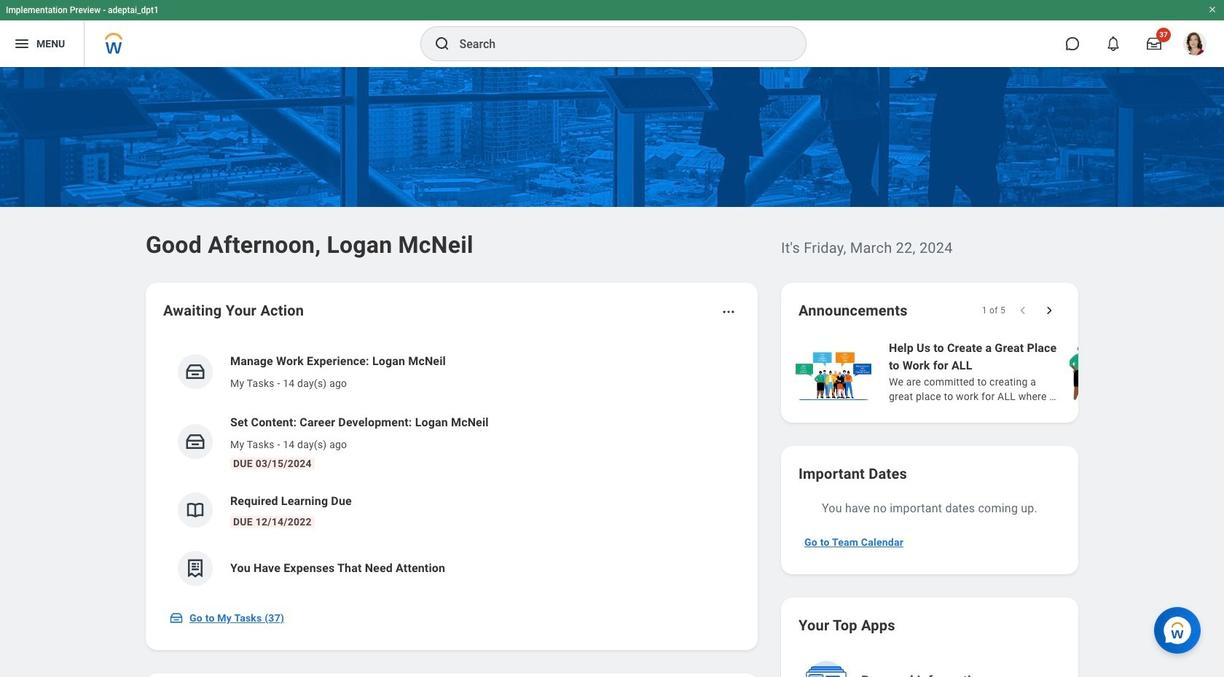 Task type: locate. For each thing, give the bounding box(es) containing it.
related actions image
[[722, 305, 736, 319]]

list
[[793, 338, 1225, 405], [163, 341, 741, 598]]

search image
[[433, 35, 451, 52]]

banner
[[0, 0, 1225, 67]]

close environment banner image
[[1209, 5, 1217, 14]]

Search Workday  search field
[[460, 28, 776, 60]]

status
[[982, 305, 1006, 316]]

inbox image
[[184, 361, 206, 383], [169, 611, 184, 626]]

0 vertical spatial inbox image
[[184, 361, 206, 383]]

main content
[[0, 67, 1225, 677]]

1 horizontal spatial inbox image
[[184, 361, 206, 383]]

1 horizontal spatial list
[[793, 338, 1225, 405]]

1 vertical spatial inbox image
[[169, 611, 184, 626]]



Task type: describe. For each thing, give the bounding box(es) containing it.
profile logan mcneil image
[[1184, 32, 1207, 58]]

notifications large image
[[1107, 36, 1121, 51]]

inbox large image
[[1147, 36, 1162, 51]]

0 horizontal spatial list
[[163, 341, 741, 598]]

chevron right small image
[[1043, 303, 1057, 318]]

chevron left small image
[[1016, 303, 1031, 318]]

0 horizontal spatial inbox image
[[169, 611, 184, 626]]

justify image
[[13, 35, 31, 52]]

dashboard expenses image
[[184, 558, 206, 580]]

book open image
[[184, 499, 206, 521]]

inbox image
[[184, 431, 206, 453]]



Task type: vqa. For each thing, say whether or not it's contained in the screenshot.
Lesson
no



